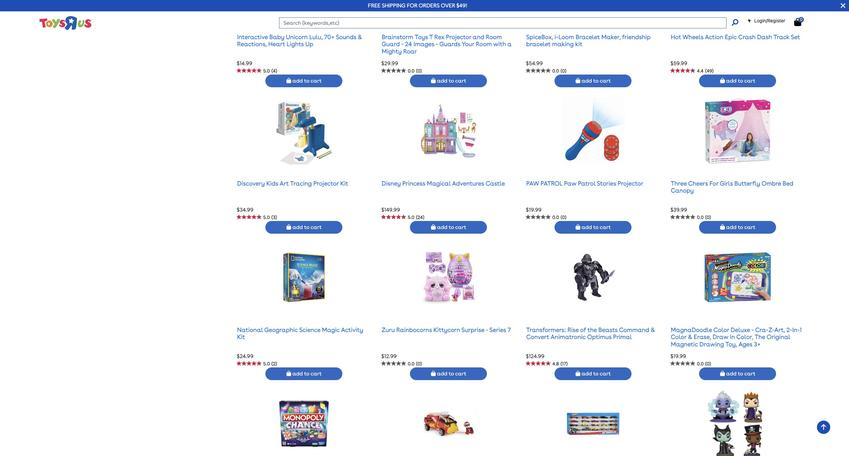Task type: describe. For each thing, give the bounding box(es) containing it.
free shipping for orders over $49! link
[[368, 2, 468, 9]]

1 vertical spatial room
[[476, 41, 492, 48]]

geographic
[[264, 327, 298, 334]]

2-
[[787, 327, 793, 334]]

4.8 (17)
[[553, 362, 568, 367]]

5.0 for baby
[[263, 68, 270, 74]]

5.0 left (2)
[[263, 362, 270, 367]]

z-
[[769, 327, 775, 334]]

epic
[[725, 33, 737, 40]]

interactive
[[237, 33, 268, 40]]

brainstorm toys t rex projector and room guard - 24 images - guards your room with a mighty roar image
[[415, 0, 483, 18]]

wheels
[[683, 33, 704, 40]]

beasts
[[599, 327, 618, 334]]

for
[[407, 2, 418, 9]]

interactive baby unicorn lulu, 70+ sounds & reactions, heart lights up image
[[277, 0, 332, 18]]

(0) for cheers
[[706, 215, 712, 220]]

monopoly chance board game image
[[277, 391, 332, 457]]

lulu,
[[309, 33, 323, 40]]

action
[[706, 33, 724, 40]]

images
[[414, 41, 435, 48]]

magnadoodle
[[671, 327, 713, 334]]

interactive baby unicorn lulu, 70+ sounds & reactions, heart lights up
[[237, 33, 362, 48]]

4.4 (49)
[[697, 68, 714, 74]]

art,
[[775, 327, 786, 334]]

national geographic science magic activity kit image
[[277, 244, 332, 311]]

$49!
[[457, 2, 468, 9]]

5.0 (4)
[[263, 68, 277, 74]]

adventures
[[452, 180, 485, 187]]

(2)
[[272, 362, 277, 367]]

free
[[368, 2, 381, 9]]

zuru rainbocorns kittycorn surprise - series 7
[[382, 327, 511, 334]]

(3)
[[272, 215, 277, 220]]

4.4
[[697, 68, 704, 74]]

reactions,
[[237, 41, 267, 48]]

butterfly
[[735, 180, 761, 187]]

set
[[792, 33, 801, 40]]

1 horizontal spatial $19.99
[[671, 354, 687, 360]]

paw patrol- the mighty movie, firetruck toy with marshall mighty pups action figure image
[[421, 391, 476, 457]]

guards
[[440, 41, 461, 48]]

kit for discovery kids art tracing projector kit
[[341, 180, 349, 187]]

baby
[[270, 33, 285, 40]]

animatronic
[[551, 334, 586, 341]]

zuru rainbocorns kittycorn surprise - series 7 link
[[382, 327, 511, 334]]

disney princess magical adventures castle
[[382, 180, 505, 187]]

$54.99
[[526, 60, 543, 67]]

convert
[[527, 334, 550, 341]]

hot wheels 20-car pack, 20 1:64 scale toy vehicles-styles may vary image
[[566, 391, 621, 457]]

0.0 (0) for i-
[[553, 68, 567, 74]]

stories
[[597, 180, 617, 187]]

& for interactive baby unicorn lulu, 70+ sounds & reactions, heart lights up
[[358, 33, 362, 40]]

shopping bag image inside 0 link
[[795, 18, 802, 26]]

shipping
[[382, 2, 406, 9]]

castle
[[486, 180, 505, 187]]

spicebox, i-loom bracelet maker, friendship bracelet making kit link
[[527, 33, 651, 48]]

zuru rainbocorns kittycorn surprise - series 7 image
[[421, 244, 476, 311]]

friendship
[[623, 33, 651, 40]]

command
[[620, 327, 650, 334]]

0.0 for cheers
[[697, 215, 704, 220]]

70+
[[324, 33, 335, 40]]

transformers: rise of the beasts command & convert animatronic optimus primal link
[[527, 327, 655, 341]]

three cheers for girls  butterfly ombre bed canopy image
[[705, 98, 772, 165]]

$12.99
[[382, 354, 397, 360]]

disney princess magical adventures castle link
[[382, 180, 505, 187]]

shopping bag image for spicebox, i-loom bracelet maker, friendship bracelet making kit
[[576, 78, 581, 84]]

discovery
[[237, 180, 265, 187]]

0.0 (0) for patrol
[[553, 215, 567, 220]]

interactive baby unicorn lulu, 70+ sounds & reactions, heart lights up link
[[237, 33, 362, 48]]

$59.99
[[671, 60, 688, 67]]

magic
[[322, 327, 340, 334]]

heart
[[269, 41, 285, 48]]

(49)
[[706, 68, 714, 74]]

sounds
[[336, 33, 357, 40]]

5.0 (24)
[[408, 215, 425, 220]]

shopping bag image for paw patrol  paw patrol stories projector
[[576, 225, 581, 230]]

zuru
[[382, 327, 395, 334]]

(0) for toys
[[416, 68, 422, 74]]

for
[[710, 180, 719, 187]]

the
[[588, 327, 597, 334]]

transformers: rise of the beasts command & convert animatronic optimus primal image
[[566, 244, 621, 311]]

7
[[508, 327, 511, 334]]

kittycorn
[[434, 327, 460, 334]]

- inside magnadoodle color deluxe - cra-z-art, 2-in-1 color & erase, draw in color, the original magnetic drawing toy, ages 3+
[[752, 327, 754, 334]]

original
[[767, 334, 791, 341]]

roar
[[404, 48, 417, 55]]

toy,
[[726, 341, 738, 348]]

color,
[[737, 334, 754, 341]]

hot wheels action epic crash dash track set image
[[711, 0, 766, 18]]

4.8
[[553, 362, 559, 367]]

toys r us image
[[39, 16, 93, 31]]

discovery kids art tracing projector kit link
[[237, 180, 349, 187]]

(0) for i-
[[561, 68, 567, 74]]

$24.99
[[237, 354, 254, 360]]

patrol
[[578, 180, 596, 187]]

5.0 for kids
[[263, 215, 270, 220]]

- down rex
[[436, 41, 438, 48]]

0.0 (0) for cheers
[[697, 215, 712, 220]]

with
[[494, 41, 506, 48]]

0 vertical spatial room
[[486, 33, 502, 40]]

national geographic science magic activity kit
[[237, 327, 363, 341]]

magnetic
[[671, 341, 699, 348]]

t
[[430, 33, 433, 40]]



Task type: locate. For each thing, give the bounding box(es) containing it.
crash
[[739, 33, 756, 40]]

1 horizontal spatial color
[[714, 327, 730, 334]]

& for transformers: rise of the beasts command & convert animatronic optimus primal
[[651, 327, 655, 334]]

0.0 (0) for toys
[[408, 68, 422, 74]]

projector up guards
[[446, 33, 472, 40]]

1 vertical spatial kit
[[237, 334, 245, 341]]

- left 24
[[402, 41, 404, 48]]

unicorn
[[286, 33, 308, 40]]

0 vertical spatial &
[[358, 33, 362, 40]]

disney princess magical adventures castle image
[[421, 98, 476, 165]]

and
[[473, 33, 485, 40]]

0 horizontal spatial kit
[[237, 334, 245, 341]]

brainstorm
[[382, 33, 414, 40]]

discovery kids art tracing projector kit
[[237, 180, 349, 187]]

&
[[358, 33, 362, 40], [651, 327, 655, 334], [688, 334, 693, 341]]

the
[[755, 334, 766, 341]]

ages
[[739, 341, 753, 348]]

making
[[553, 41, 574, 48]]

national geographic science magic activity kit link
[[237, 327, 363, 341]]

activity
[[341, 327, 363, 334]]

discovery kids art tracing projector kit image
[[277, 98, 332, 165]]

5.0 left (4)
[[263, 68, 270, 74]]

room down and
[[476, 41, 492, 48]]

girls
[[720, 180, 734, 187]]

1 vertical spatial $19.99
[[671, 354, 687, 360]]

0 horizontal spatial color
[[671, 334, 687, 341]]

art
[[280, 180, 289, 187]]

guard
[[382, 41, 400, 48]]

three
[[671, 180, 687, 187]]

national
[[237, 327, 263, 334]]

projector for and
[[446, 33, 472, 40]]

projector for kit
[[314, 180, 339, 187]]

add to cart
[[291, 78, 322, 84], [436, 78, 467, 84], [581, 78, 611, 84], [725, 78, 756, 84], [291, 224, 322, 231], [436, 224, 467, 231], [581, 224, 611, 231], [725, 224, 756, 231], [291, 371, 322, 378], [436, 371, 467, 378], [581, 371, 611, 378], [725, 371, 756, 378]]

3+
[[754, 341, 761, 348]]

$29.99
[[382, 60, 398, 67]]

dash
[[758, 33, 773, 40]]

hot
[[671, 33, 682, 40]]

spicebox, i-loom bracelet maker, friendship bracelet making kit
[[527, 33, 651, 48]]

paw patrol  paw patrol stories projector image
[[562, 98, 625, 165]]

paw
[[565, 180, 577, 187]]

0 horizontal spatial $19.99
[[526, 207, 542, 213]]

- left cra-
[[752, 327, 754, 334]]

free shipping for orders over $49!
[[368, 2, 468, 9]]

(24)
[[416, 215, 425, 220]]

add
[[293, 78, 303, 84], [437, 78, 448, 84], [582, 78, 592, 84], [727, 78, 737, 84], [293, 224, 303, 231], [437, 224, 448, 231], [582, 224, 592, 231], [727, 224, 737, 231], [293, 371, 303, 378], [437, 371, 448, 378], [582, 371, 592, 378], [727, 371, 737, 378]]

princess
[[403, 180, 426, 187]]

kit for national geographic science magic activity kit
[[237, 334, 245, 341]]

kids
[[266, 180, 278, 187]]

magnadoodle color deluxe - cra-z-art, 2-in-1 color & erase, draw in color, the original magnetic drawing toy, ages 3+ image
[[705, 244, 772, 311]]

room up "with"
[[486, 33, 502, 40]]

paw
[[527, 180, 539, 187]]

2 horizontal spatial &
[[688, 334, 693, 341]]

color up draw
[[714, 327, 730, 334]]

0.0
[[408, 68, 415, 74], [553, 68, 559, 74], [553, 215, 559, 220], [697, 215, 704, 220], [408, 362, 415, 367], [697, 362, 704, 367]]

bed
[[783, 180, 794, 187]]

5.0 for princess
[[408, 215, 415, 220]]

projector
[[446, 33, 472, 40], [314, 180, 339, 187], [618, 180, 644, 187]]

funko pop! disney villains collectors set image
[[705, 391, 772, 457]]

& inside magnadoodle color deluxe - cra-z-art, 2-in-1 color & erase, draw in color, the original magnetic drawing toy, ages 3+
[[688, 334, 693, 341]]

projector right the stories
[[618, 180, 644, 187]]

24
[[405, 41, 412, 48]]

up
[[306, 41, 314, 48]]

draw
[[713, 334, 729, 341]]

mighty
[[382, 48, 402, 55]]

5.0 left the (24)
[[408, 215, 415, 220]]

& right sounds
[[358, 33, 362, 40]]

magical
[[427, 180, 451, 187]]

projector right tracing
[[314, 180, 339, 187]]

in
[[730, 334, 736, 341]]

erase,
[[694, 334, 712, 341]]

maker,
[[602, 33, 621, 40]]

& down magnadoodle
[[688, 334, 693, 341]]

& right command
[[651, 327, 655, 334]]

cra-
[[756, 327, 769, 334]]

shopping bag image
[[795, 18, 802, 26], [576, 78, 581, 84], [576, 225, 581, 230], [721, 225, 725, 230], [576, 371, 581, 377]]

ombre
[[762, 180, 782, 187]]

primal
[[614, 334, 632, 341]]

1 horizontal spatial kit
[[341, 180, 349, 187]]

& inside interactive baby unicorn lulu, 70+ sounds & reactions, heart lights up
[[358, 33, 362, 40]]

magnadoodle color deluxe - cra-z-art, 2-in-1 color & erase, draw in color, the original magnetic drawing toy, ages 3+ link
[[671, 327, 803, 348]]

magnadoodle color deluxe - cra-z-art, 2-in-1 color & erase, draw in color, the original magnetic drawing toy, ages 3+
[[671, 327, 803, 348]]

$19.99 down paw
[[526, 207, 542, 213]]

1
[[800, 327, 803, 334]]

& inside transformers: rise of the beasts command & convert animatronic optimus primal
[[651, 327, 655, 334]]

1 vertical spatial &
[[651, 327, 655, 334]]

shopping bag image
[[287, 78, 291, 84], [431, 78, 436, 84], [721, 78, 725, 84], [287, 225, 291, 230], [431, 225, 436, 230], [287, 371, 291, 377], [431, 371, 436, 377], [721, 371, 725, 377]]

1 vertical spatial color
[[671, 334, 687, 341]]

kit
[[576, 41, 583, 48]]

projector inside the brainstorm toys t rex projector and room guard - 24 images - guards your room with a mighty roar
[[446, 33, 472, 40]]

0 horizontal spatial projector
[[314, 180, 339, 187]]

$19.99 down magnetic
[[671, 354, 687, 360]]

0 horizontal spatial &
[[358, 33, 362, 40]]

1 horizontal spatial &
[[651, 327, 655, 334]]

1 horizontal spatial projector
[[446, 33, 472, 40]]

0
[[801, 17, 803, 22]]

tracing
[[290, 180, 312, 187]]

close button image
[[841, 2, 846, 9]]

shopping bag image for three cheers for girls  butterfly ombre bed canopy
[[721, 225, 725, 230]]

Enter Keyword or Item No. search field
[[279, 17, 727, 28]]

hot wheels action epic crash dash track set link
[[671, 33, 801, 40]]

paw patrol  paw patrol stories projector link
[[527, 180, 644, 187]]

loom
[[559, 33, 575, 40]]

rex
[[435, 33, 445, 40]]

add to cart button
[[266, 75, 343, 88], [410, 75, 487, 88], [555, 75, 632, 88], [700, 75, 777, 88], [266, 221, 343, 234], [410, 221, 487, 234], [555, 221, 632, 234], [700, 221, 777, 234], [266, 368, 343, 381], [410, 368, 487, 381], [555, 368, 632, 381], [700, 368, 777, 381]]

2 horizontal spatial projector
[[618, 180, 644, 187]]

spicebox, i-loom bracelet maker, friendship bracelet making kit image
[[560, 0, 627, 18]]

paw patrol  paw patrol stories projector
[[527, 180, 644, 187]]

0 vertical spatial $19.99
[[526, 207, 542, 213]]

spicebox,
[[527, 33, 553, 40]]

0 vertical spatial color
[[714, 327, 730, 334]]

rainbocorns
[[397, 327, 432, 334]]

track
[[774, 33, 790, 40]]

kit inside the "national geographic science magic activity kit"
[[237, 334, 245, 341]]

brainstorm toys t rex projector and room guard - 24 images - guards your room with a mighty roar
[[382, 33, 512, 55]]

2 vertical spatial &
[[688, 334, 693, 341]]

(0) for patrol
[[561, 215, 567, 220]]

0.0 for patrol
[[553, 215, 559, 220]]

disney
[[382, 180, 401, 187]]

rise
[[568, 327, 579, 334]]

5.0 left (3)
[[263, 215, 270, 220]]

$124.99
[[526, 354, 545, 360]]

over
[[441, 2, 455, 9]]

None search field
[[279, 17, 739, 28]]

0.0 for i-
[[553, 68, 559, 74]]

$34.99
[[237, 207, 254, 213]]

hot wheels action epic crash dash track set
[[671, 33, 801, 40]]

i-
[[555, 33, 559, 40]]

series
[[490, 327, 506, 334]]

cheers
[[689, 180, 709, 187]]

0.0 for toys
[[408, 68, 415, 74]]

of
[[581, 327, 586, 334]]

0 vertical spatial kit
[[341, 180, 349, 187]]

color up magnetic
[[671, 334, 687, 341]]

5.0 (3)
[[263, 215, 277, 220]]

- left series
[[486, 327, 488, 334]]

0 link
[[795, 17, 809, 26]]

-
[[402, 41, 404, 48], [436, 41, 438, 48], [486, 327, 488, 334], [752, 327, 754, 334]]



Task type: vqa. For each thing, say whether or not it's contained in the screenshot.


